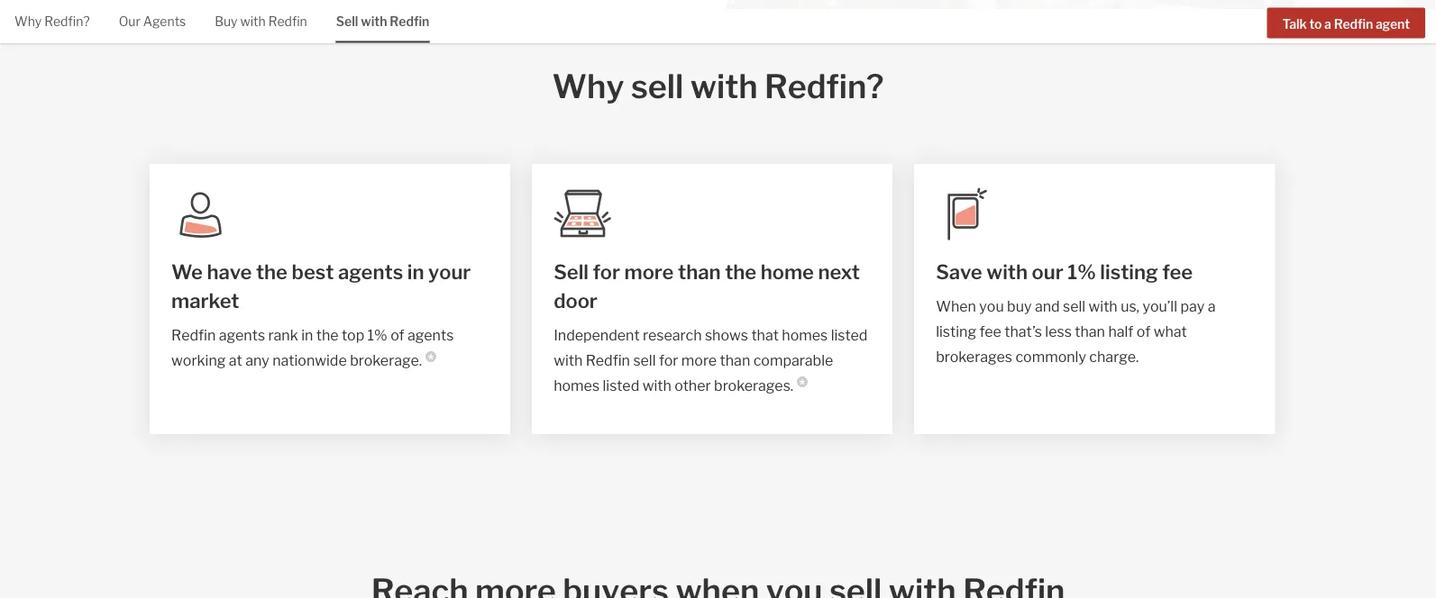 Task type: vqa. For each thing, say whether or not it's contained in the screenshot.
1-
no



Task type: describe. For each thing, give the bounding box(es) containing it.
best
[[292, 260, 334, 284]]

buy with redfin link
[[215, 0, 307, 41]]

sell for more than the home next door link
[[554, 258, 871, 315]]

comparable
[[753, 351, 833, 369]]

why for why sell with redfin?
[[552, 67, 624, 106]]

shows
[[705, 326, 748, 344]]

research
[[643, 326, 702, 344]]

our agents
[[119, 14, 186, 29]]

illustration of the best agents image
[[171, 186, 229, 243]]

agents
[[143, 14, 186, 29]]

save with our 1% listing fee
[[936, 260, 1193, 284]]

buy
[[1007, 297, 1032, 315]]

buy with redfin
[[215, 14, 307, 29]]

fee inside when you buy and sell with us, you'll pay a listing fee that's less than half of what brokerages commonly charge.
[[979, 323, 1001, 340]]

us,
[[1121, 297, 1139, 315]]

other
[[674, 377, 711, 394]]

independent
[[554, 326, 640, 344]]

rank
[[268, 326, 298, 344]]

at
[[229, 351, 242, 369]]

redfin agents rank in the top 1% of agents working at any nationwide brokerage.
[[171, 326, 454, 369]]

1 horizontal spatial homes
[[782, 326, 828, 344]]

what
[[1154, 323, 1187, 340]]

redfin inside button
[[1334, 16, 1373, 31]]

why for why redfin?
[[14, 14, 42, 29]]

1 horizontal spatial listed
[[831, 326, 868, 344]]

your
[[428, 260, 471, 284]]

next
[[818, 260, 860, 284]]

our agents link
[[119, 0, 186, 41]]

we
[[171, 260, 203, 284]]

when you buy and sell with us, you'll pay a listing fee that's less than half of what brokerages commonly charge.
[[936, 297, 1216, 365]]

for inside independent research shows that homes listed with redfin sell for more than comparable homes listed with other brokerages.
[[659, 351, 678, 369]]

have
[[207, 260, 252, 284]]

and
[[1035, 297, 1060, 315]]

the for sell for more than the home next door
[[725, 260, 756, 284]]

less
[[1045, 323, 1072, 340]]

1 vertical spatial homes
[[554, 377, 600, 394]]

that
[[751, 326, 779, 344]]

why redfin? link
[[14, 0, 90, 41]]

in inside we have the best agents in your market
[[407, 260, 424, 284]]

our
[[119, 14, 140, 29]]

sell for sell with redfin
[[336, 14, 358, 29]]

we have the best agents in your market link
[[171, 258, 489, 315]]

more inside sell for more than the home next door
[[624, 260, 674, 284]]

sell inside when you buy and sell with us, you'll pay a listing fee that's less than half of what brokerages commonly charge.
[[1063, 297, 1085, 315]]

than inside sell for more than the home next door
[[678, 260, 721, 284]]

1 horizontal spatial redfin?
[[764, 67, 884, 106]]

when
[[936, 297, 976, 315]]

our
[[1032, 260, 1063, 284]]

talk to a redfin agent
[[1282, 16, 1410, 31]]

why sell with redfin?
[[552, 67, 884, 106]]

market
[[171, 289, 239, 313]]

save
[[936, 260, 982, 284]]

in inside redfin agents rank in the top 1% of agents working at any nationwide brokerage.
[[301, 326, 313, 344]]

talk
[[1282, 16, 1307, 31]]

home
[[761, 260, 814, 284]]

we have the best agents in your market
[[171, 260, 471, 313]]

more inside independent research shows that homes listed with redfin sell for more than comparable homes listed with other brokerages.
[[681, 351, 717, 369]]

1 horizontal spatial listing
[[1100, 260, 1158, 284]]

to
[[1309, 16, 1322, 31]]



Task type: locate. For each thing, give the bounding box(es) containing it.
than down shows
[[720, 351, 750, 369]]

door
[[554, 289, 598, 313]]

0 horizontal spatial in
[[301, 326, 313, 344]]

listed
[[831, 326, 868, 344], [603, 377, 639, 394]]

1 vertical spatial listed
[[603, 377, 639, 394]]

0 horizontal spatial more
[[624, 260, 674, 284]]

why redfin?
[[14, 14, 90, 29]]

brokerages.
[[714, 377, 793, 394]]

disclaimer image down comparable
[[797, 377, 808, 387]]

fee up pay
[[1162, 260, 1193, 284]]

independent research shows that homes listed with redfin sell for more than comparable homes listed with other brokerages.
[[554, 326, 868, 394]]

the for redfin agents rank in the top 1% of agents working at any nationwide brokerage.
[[316, 326, 339, 344]]

1% right our
[[1068, 260, 1096, 284]]

commonly
[[1015, 348, 1086, 365]]

0 vertical spatial disclaimer image
[[426, 351, 436, 362]]

1 horizontal spatial fee
[[1162, 260, 1193, 284]]

agents right best
[[338, 260, 403, 284]]

0 vertical spatial sell
[[631, 67, 684, 106]]

a inside when you buy and sell with us, you'll pay a listing fee that's less than half of what brokerages commonly charge.
[[1208, 297, 1216, 315]]

more
[[624, 260, 674, 284], [681, 351, 717, 369]]

1 horizontal spatial why
[[552, 67, 624, 106]]

agents up brokerage.
[[407, 326, 454, 344]]

1 vertical spatial sell
[[1063, 297, 1085, 315]]

a inside button
[[1324, 16, 1331, 31]]

homes
[[782, 326, 828, 344], [554, 377, 600, 394]]

1 vertical spatial sell
[[554, 260, 589, 284]]

0 horizontal spatial a
[[1208, 297, 1216, 315]]

you'll
[[1143, 297, 1177, 315]]

for inside sell for more than the home next door
[[593, 260, 620, 284]]

agents
[[338, 260, 403, 284], [219, 326, 265, 344], [407, 326, 454, 344]]

0 horizontal spatial redfin?
[[44, 14, 90, 29]]

for up door
[[593, 260, 620, 284]]

1 horizontal spatial agents
[[338, 260, 403, 284]]

listed down independent
[[603, 377, 639, 394]]

redfin?
[[44, 14, 90, 29], [764, 67, 884, 106]]

2 vertical spatial sell
[[633, 351, 656, 369]]

1 horizontal spatial in
[[407, 260, 424, 284]]

the
[[256, 260, 288, 284], [725, 260, 756, 284], [316, 326, 339, 344]]

than inside when you buy and sell with us, you'll pay a listing fee that's less than half of what brokerages commonly charge.
[[1075, 323, 1105, 340]]

for
[[593, 260, 620, 284], [659, 351, 678, 369]]

disclaimer image for we have the best agents in your market
[[426, 351, 436, 362]]

1 vertical spatial 1%
[[367, 326, 387, 344]]

sell for more than the home next door
[[554, 260, 860, 313]]

0 vertical spatial than
[[678, 260, 721, 284]]

0 horizontal spatial homes
[[554, 377, 600, 394]]

with inside when you buy and sell with us, you'll pay a listing fee that's less than half of what brokerages commonly charge.
[[1089, 297, 1118, 315]]

the left top
[[316, 326, 339, 344]]

sell for sell for more than the home next door
[[554, 260, 589, 284]]

charge.
[[1089, 348, 1139, 365]]

disclaimer image for sell for more than the home next door
[[797, 377, 808, 387]]

listing inside when you buy and sell with us, you'll pay a listing fee that's less than half of what brokerages commonly charge.
[[936, 323, 976, 340]]

1 horizontal spatial a
[[1324, 16, 1331, 31]]

1 horizontal spatial of
[[1137, 323, 1151, 340]]

the left best
[[256, 260, 288, 284]]

more up research
[[624, 260, 674, 284]]

disclaimer image right brokerage.
[[426, 351, 436, 362]]

0 vertical spatial listing
[[1100, 260, 1158, 284]]

of up brokerage.
[[390, 326, 404, 344]]

pay
[[1180, 297, 1205, 315]]

agents inside we have the best agents in your market
[[338, 260, 403, 284]]

1 vertical spatial fee
[[979, 323, 1001, 340]]

sell inside sell for more than the home next door
[[554, 260, 589, 284]]

1 horizontal spatial sell
[[554, 260, 589, 284]]

1%
[[1068, 260, 1096, 284], [367, 326, 387, 344]]

0 horizontal spatial for
[[593, 260, 620, 284]]

more up other
[[681, 351, 717, 369]]

1 vertical spatial listing
[[936, 323, 976, 340]]

sell with redfin
[[336, 14, 429, 29]]

of right half
[[1137, 323, 1151, 340]]

0 horizontal spatial of
[[390, 326, 404, 344]]

sell with redfin link
[[336, 0, 429, 41]]

0 vertical spatial more
[[624, 260, 674, 284]]

0 horizontal spatial fee
[[979, 323, 1001, 340]]

of inside redfin agents rank in the top 1% of agents working at any nationwide brokerage.
[[390, 326, 404, 344]]

a right the "to"
[[1324, 16, 1331, 31]]

0 vertical spatial redfin?
[[44, 14, 90, 29]]

1 vertical spatial a
[[1208, 297, 1216, 315]]

0 vertical spatial why
[[14, 14, 42, 29]]

a
[[1324, 16, 1331, 31], [1208, 297, 1216, 315]]

0 vertical spatial for
[[593, 260, 620, 284]]

0 horizontal spatial 1%
[[367, 326, 387, 344]]

talk to a redfin agent button
[[1267, 7, 1425, 38]]

sell
[[336, 14, 358, 29], [554, 260, 589, 284]]

1 horizontal spatial more
[[681, 351, 717, 369]]

agent
[[1376, 16, 1410, 31]]

than inside independent research shows that homes listed with redfin sell for more than comparable homes listed with other brokerages.
[[720, 351, 750, 369]]

1 horizontal spatial 1%
[[1068, 260, 1096, 284]]

homes up comparable
[[782, 326, 828, 344]]

1 vertical spatial more
[[681, 351, 717, 369]]

2 vertical spatial than
[[720, 351, 750, 369]]

half
[[1108, 323, 1133, 340]]

agents up at
[[219, 326, 265, 344]]

than up research
[[678, 260, 721, 284]]

0 horizontal spatial listing
[[936, 323, 976, 340]]

1 horizontal spatial for
[[659, 351, 678, 369]]

redfin inside independent research shows that homes listed with redfin sell for more than comparable homes listed with other brokerages.
[[586, 351, 630, 369]]

the left home
[[725, 260, 756, 284]]

listed up comparable
[[831, 326, 868, 344]]

0 vertical spatial listed
[[831, 326, 868, 344]]

any
[[245, 351, 269, 369]]

1 vertical spatial why
[[552, 67, 624, 106]]

sell up door
[[554, 260, 589, 284]]

an agent with customers in front of a redfin listing sign image
[[727, 0, 1436, 9]]

fee down you on the right
[[979, 323, 1001, 340]]

0 horizontal spatial the
[[256, 260, 288, 284]]

buy
[[215, 14, 238, 29]]

top
[[342, 326, 364, 344]]

disclaimer image
[[426, 351, 436, 362], [797, 377, 808, 387]]

nationwide
[[272, 351, 347, 369]]

why
[[14, 14, 42, 29], [552, 67, 624, 106]]

sell inside independent research shows that homes listed with redfin sell for more than comparable homes listed with other brokerages.
[[633, 351, 656, 369]]

the inside we have the best agents in your market
[[256, 260, 288, 284]]

1 horizontal spatial the
[[316, 326, 339, 344]]

1 vertical spatial redfin?
[[764, 67, 884, 106]]

0 vertical spatial homes
[[782, 326, 828, 344]]

a right pay
[[1208, 297, 1216, 315]]

why inside why redfin? link
[[14, 14, 42, 29]]

1 vertical spatial than
[[1075, 323, 1105, 340]]

sell right 'buy with redfin'
[[336, 14, 358, 29]]

0 horizontal spatial agents
[[219, 326, 265, 344]]

the inside redfin agents rank in the top 1% of agents working at any nationwide brokerage.
[[316, 326, 339, 344]]

in left your
[[407, 260, 424, 284]]

redfin inside redfin agents rank in the top 1% of agents working at any nationwide brokerage.
[[171, 326, 216, 344]]

0 horizontal spatial listed
[[603, 377, 639, 394]]

that's
[[1004, 323, 1042, 340]]

0 vertical spatial fee
[[1162, 260, 1193, 284]]

0 horizontal spatial why
[[14, 14, 42, 29]]

listing
[[1100, 260, 1158, 284], [936, 323, 976, 340]]

1 vertical spatial disclaimer image
[[797, 377, 808, 387]]

fee
[[1162, 260, 1193, 284], [979, 323, 1001, 340]]

than
[[678, 260, 721, 284], [1075, 323, 1105, 340], [720, 351, 750, 369]]

0 vertical spatial a
[[1324, 16, 1331, 31]]

in
[[407, 260, 424, 284], [301, 326, 313, 344]]

1% right top
[[367, 326, 387, 344]]

of inside when you buy and sell with us, you'll pay a listing fee that's less than half of what brokerages commonly charge.
[[1137, 323, 1151, 340]]

0 horizontal spatial sell
[[336, 14, 358, 29]]

0 vertical spatial sell
[[336, 14, 358, 29]]

brokerage.
[[350, 351, 422, 369]]

listing down when
[[936, 323, 976, 340]]

homes down independent
[[554, 377, 600, 394]]

the inside sell for more than the home next door
[[725, 260, 756, 284]]

1% inside redfin agents rank in the top 1% of agents working at any nationwide brokerage.
[[367, 326, 387, 344]]

with
[[240, 14, 266, 29], [361, 14, 387, 29], [690, 67, 758, 106], [986, 260, 1028, 284], [1089, 297, 1118, 315], [554, 351, 583, 369], [642, 377, 671, 394]]

save with our 1% listing fee link
[[936, 258, 1253, 286]]

sell
[[631, 67, 684, 106], [1063, 297, 1085, 315], [633, 351, 656, 369]]

2 horizontal spatial the
[[725, 260, 756, 284]]

listing up us, at the right of the page
[[1100, 260, 1158, 284]]

0 vertical spatial 1%
[[1068, 260, 1096, 284]]

1 horizontal spatial disclaimer image
[[797, 377, 808, 387]]

illustration of a bag of money image
[[554, 186, 611, 243]]

illustration of a yard sign image
[[936, 186, 994, 243]]

0 vertical spatial in
[[407, 260, 424, 284]]

0 horizontal spatial disclaimer image
[[426, 351, 436, 362]]

redfin
[[268, 14, 307, 29], [390, 14, 429, 29], [1334, 16, 1373, 31], [171, 326, 216, 344], [586, 351, 630, 369]]

working
[[171, 351, 226, 369]]

brokerages
[[936, 348, 1012, 365]]

for down research
[[659, 351, 678, 369]]

you
[[979, 297, 1004, 315]]

1 vertical spatial in
[[301, 326, 313, 344]]

2 horizontal spatial agents
[[407, 326, 454, 344]]

1 vertical spatial for
[[659, 351, 678, 369]]

than left half
[[1075, 323, 1105, 340]]

of
[[1137, 323, 1151, 340], [390, 326, 404, 344]]

in right rank
[[301, 326, 313, 344]]



